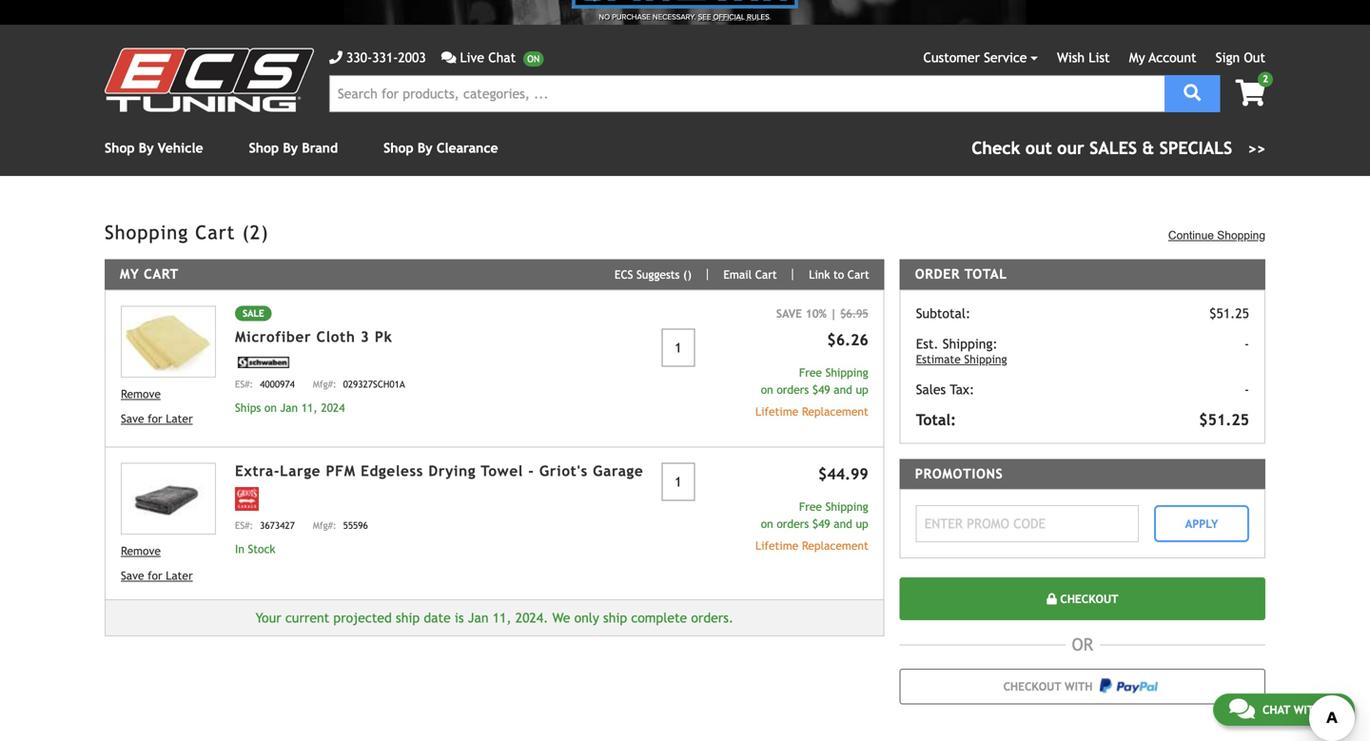 Task type: vqa. For each thing, say whether or not it's contained in the screenshot.
10%
yes



Task type: describe. For each thing, give the bounding box(es) containing it.
complete
[[631, 610, 687, 626]]

shop by clearance link
[[384, 140, 498, 156]]

suggests
[[637, 268, 680, 281]]

0 vertical spatial $51.25
[[1210, 306, 1249, 321]]

account
[[1149, 50, 1197, 65]]

55596
[[343, 520, 368, 531]]

shipping for $6.26
[[826, 366, 868, 379]]

service
[[984, 50, 1027, 65]]

save for microfiber cloth 3 pk image
[[121, 412, 144, 425]]

email cart
[[724, 268, 777, 281]]

shopping cart ( 2 )
[[105, 221, 269, 244]]

drying
[[429, 462, 476, 480]]

0 vertical spatial -
[[1244, 336, 1249, 351]]

current
[[285, 610, 329, 626]]

shop by vehicle
[[105, 140, 203, 156]]

subtotal:
[[916, 306, 971, 321]]

with for checkout
[[1065, 680, 1093, 693]]

save 10% | $6.95
[[776, 307, 868, 320]]

out
[[1244, 50, 1266, 65]]

extra-
[[235, 462, 280, 480]]

mfg#: for large
[[313, 520, 336, 531]]

and for $44.99
[[834, 517, 852, 531]]

1 horizontal spatial shopping
[[1217, 229, 1266, 242]]

0 vertical spatial 11,
[[301, 401, 318, 414]]

microfiber cloth 3 pk
[[235, 328, 393, 345]]

up for $6.26
[[856, 383, 868, 396]]

0 horizontal spatial shopping
[[105, 221, 189, 244]]

remove link for save for later link related to microfiber cloth 3 pk image
[[121, 385, 216, 402]]

continue shopping
[[1168, 229, 1266, 242]]

remove link for save for later link for the extra-large pfm edgeless drying towel - griot's garage image
[[121, 542, 216, 560]]

in
[[235, 542, 244, 555]]

&
[[1142, 138, 1154, 158]]

checkout with button
[[900, 669, 1266, 705]]

3673427
[[260, 520, 295, 531]]

save for later for save for later link for the extra-large pfm edgeless drying towel - griot's garage image
[[121, 569, 193, 582]]

shipping:
[[943, 336, 998, 351]]

save for later for save for later link related to microfiber cloth 3 pk image
[[121, 412, 193, 425]]

2 ship from the left
[[603, 610, 627, 626]]

customer service button
[[923, 48, 1038, 68]]

2 link
[[1220, 72, 1273, 108]]

mfg#: 029327sch01a
[[313, 379, 405, 390]]

is
[[455, 610, 464, 626]]

2 vertical spatial -
[[528, 462, 534, 480]]

0 vertical spatial save
[[776, 307, 802, 320]]

2003
[[398, 50, 426, 65]]

only
[[574, 610, 599, 626]]

shop by brand
[[249, 140, 338, 156]]

garage
[[593, 462, 644, 480]]

email
[[724, 268, 752, 281]]

email cart link
[[708, 268, 793, 281]]

paypal image
[[1100, 678, 1158, 694]]

shop for shop by vehicle
[[105, 140, 135, 156]]

to
[[834, 268, 844, 281]]

replacement for $44.99
[[802, 539, 868, 552]]

0 horizontal spatial 2
[[250, 221, 261, 244]]

for for microfiber cloth 3 pk image
[[148, 412, 162, 425]]

on for $44.99
[[761, 517, 773, 531]]

2 inside "link"
[[1263, 73, 1268, 84]]

mfg#: 55596
[[313, 520, 368, 531]]

checkout for checkout
[[1057, 592, 1118, 606]]

.
[[770, 12, 771, 22]]

Enter Promo Code text field
[[916, 505, 1139, 542]]

on for $6.26
[[761, 383, 773, 396]]

in stock
[[235, 542, 275, 555]]

330-331-2003
[[346, 50, 426, 65]]

sign out link
[[1216, 50, 1266, 65]]

10%
[[806, 307, 827, 320]]

sign
[[1216, 50, 1240, 65]]

free for $6.26
[[799, 366, 822, 379]]

comments image
[[1229, 697, 1255, 720]]

orders.
[[691, 610, 734, 626]]

es#: for microfiber cloth 3 pk
[[235, 379, 253, 390]]

your current projected ship date is jan 11, 2024. we only ship complete orders.
[[256, 610, 734, 626]]

clearance
[[437, 140, 498, 156]]

0 vertical spatial chat
[[488, 50, 516, 65]]

lifetime for $44.99
[[756, 539, 799, 552]]

live chat
[[460, 50, 516, 65]]

cart right "to"
[[848, 268, 869, 281]]

tax:
[[950, 382, 974, 397]]

lock image
[[1047, 593, 1057, 605]]

029327sch01a
[[343, 379, 405, 390]]

by for clearance
[[418, 140, 433, 156]]

( for 2
[[242, 221, 250, 244]]

shop by brand link
[[249, 140, 338, 156]]

330-
[[346, 50, 372, 65]]

1 horizontal spatial 11,
[[493, 610, 511, 626]]

necessary.
[[653, 12, 696, 22]]

schwaben image
[[235, 357, 292, 368]]

list
[[1089, 50, 1110, 65]]

chat with us
[[1263, 703, 1339, 717]]

$49 for $44.99
[[812, 517, 830, 531]]

us
[[1325, 703, 1339, 717]]

ecs
[[615, 268, 633, 281]]

microfiber cloth 3 pk image
[[121, 306, 216, 378]]

es#: 3673427
[[235, 520, 295, 531]]

rules
[[747, 12, 770, 22]]

large
[[280, 462, 321, 480]]

shop by clearance
[[384, 140, 498, 156]]

pfm
[[326, 462, 356, 480]]

later for save for later link related to microfiber cloth 3 pk image
[[166, 412, 193, 425]]

1 vertical spatial jan
[[468, 610, 489, 626]]

shop for shop by brand
[[249, 140, 279, 156]]

promotions
[[915, 466, 1003, 481]]

sales & specials
[[1090, 138, 1232, 158]]

we
[[552, 610, 570, 626]]

griot's
[[539, 462, 588, 480]]

chat with us link
[[1213, 694, 1355, 726]]

checkout button
[[900, 578, 1266, 620]]

( for )
[[683, 268, 687, 281]]

order
[[915, 266, 960, 282]]

ships on jan 11, 2024
[[235, 401, 345, 414]]

sales & specials link
[[972, 135, 1266, 161]]

checkout with
[[1003, 680, 1096, 693]]

link to cart
[[809, 268, 869, 281]]

330-331-2003 link
[[329, 48, 426, 68]]



Task type: locate. For each thing, give the bounding box(es) containing it.
es#: up in
[[235, 520, 253, 531]]

save for later link for the extra-large pfm edgeless drying towel - griot's garage image
[[121, 567, 216, 584]]

chat right the live
[[488, 50, 516, 65]]

by for brand
[[283, 140, 298, 156]]

0 vertical spatial for
[[148, 412, 162, 425]]

continue
[[1168, 229, 1214, 242]]

(
[[242, 221, 250, 244], [683, 268, 687, 281]]

0 vertical spatial lifetime
[[756, 405, 799, 418]]

checkout up or
[[1057, 592, 1118, 606]]

1 horizontal spatial ship
[[603, 610, 627, 626]]

2 remove link from the top
[[121, 542, 216, 560]]

save for later down microfiber cloth 3 pk image
[[121, 412, 193, 425]]

free for $44.99
[[799, 500, 822, 513]]

1 remove link from the top
[[121, 385, 216, 402]]

1 orders from the top
[[777, 383, 809, 396]]

2024.
[[515, 610, 548, 626]]

and for $6.26
[[834, 383, 852, 396]]

0 vertical spatial 2
[[1263, 73, 1268, 84]]

1 up from the top
[[856, 383, 868, 396]]

1 vertical spatial free
[[799, 500, 822, 513]]

remove link down microfiber cloth 3 pk image
[[121, 385, 216, 402]]

link
[[809, 268, 830, 281]]

$6.26
[[827, 331, 868, 349]]

3 shop from the left
[[384, 140, 414, 156]]

0 horizontal spatial by
[[139, 140, 154, 156]]

None number field
[[662, 329, 695, 367], [662, 463, 695, 501], [662, 329, 695, 367], [662, 463, 695, 501]]

save for later link down microfiber cloth 3 pk image
[[121, 410, 216, 427]]

ecs tuning 'spin to win' contest logo image
[[572, 0, 798, 9]]

with inside button
[[1065, 680, 1093, 693]]

replacement down $44.99 in the bottom right of the page
[[802, 539, 868, 552]]

towel
[[481, 462, 523, 480]]

1 horizontal spatial )
[[687, 268, 692, 281]]

my down shopping cart ( 2 )
[[120, 266, 139, 282]]

ecs suggests ( )
[[615, 268, 692, 281]]

sales up total:
[[916, 382, 946, 397]]

1 vertical spatial 2
[[250, 221, 261, 244]]

sign out
[[1216, 50, 1266, 65]]

for
[[148, 412, 162, 425], [148, 569, 162, 582]]

shop by vehicle link
[[105, 140, 203, 156]]

and down $6.26
[[834, 383, 852, 396]]

2 up from the top
[[856, 517, 868, 531]]

0 vertical spatial and
[[834, 383, 852, 396]]

save left '10%' on the top right
[[776, 307, 802, 320]]

2 replacement from the top
[[802, 539, 868, 552]]

checkout
[[1057, 592, 1118, 606], [1003, 680, 1061, 693]]

cart for my
[[144, 266, 179, 282]]

order total
[[915, 266, 1007, 282]]

0 vertical spatial checkout
[[1057, 592, 1118, 606]]

2 horizontal spatial by
[[418, 140, 433, 156]]

11, left 2024.
[[493, 610, 511, 626]]

1 mfg#: from the top
[[313, 379, 336, 390]]

cart down shopping cart ( 2 )
[[144, 266, 179, 282]]

your
[[256, 610, 281, 626]]

1 vertical spatial $49
[[812, 517, 830, 531]]

4000974
[[260, 379, 295, 390]]

shipping inside est. shipping: estimate shipping
[[964, 352, 1007, 366]]

replacement up $44.99 in the bottom right of the page
[[802, 405, 868, 418]]

shop left "clearance"
[[384, 140, 414, 156]]

2 lifetime from the top
[[756, 539, 799, 552]]

0 horizontal spatial 11,
[[301, 401, 318, 414]]

es#: for extra-large pfm edgeless drying towel - griot's garage
[[235, 520, 253, 531]]

Search text field
[[329, 75, 1165, 112]]

0 horizontal spatial jan
[[280, 401, 298, 414]]

and down $44.99 in the bottom right of the page
[[834, 517, 852, 531]]

specials
[[1160, 138, 1232, 158]]

1 horizontal spatial my
[[1129, 50, 1145, 65]]

orders for $6.26
[[777, 383, 809, 396]]

1 vertical spatial my
[[120, 266, 139, 282]]

save for later link
[[121, 410, 216, 427], [121, 567, 216, 584]]

2 vertical spatial on
[[761, 517, 773, 531]]

cart for email
[[755, 268, 777, 281]]

mfg#: up 2024
[[313, 379, 336, 390]]

replacement
[[802, 405, 868, 418], [802, 539, 868, 552]]

0 vertical spatial remove link
[[121, 385, 216, 402]]

later for save for later link for the extra-large pfm edgeless drying towel - griot's garage image
[[166, 569, 193, 582]]

1 vertical spatial later
[[166, 569, 193, 582]]

wish
[[1057, 50, 1085, 65]]

1 vertical spatial and
[[834, 517, 852, 531]]

$6.95
[[840, 307, 868, 320]]

remove for the extra-large pfm edgeless drying towel - griot's garage image
[[121, 544, 161, 558]]

0 vertical spatial save for later
[[121, 412, 193, 425]]

up down $44.99 in the bottom right of the page
[[856, 517, 868, 531]]

checkout for checkout with
[[1003, 680, 1061, 693]]

estimate
[[916, 352, 961, 366]]

1 es#: from the top
[[235, 379, 253, 390]]

for down the extra-large pfm edgeless drying towel - griot's garage image
[[148, 569, 162, 582]]

save for the extra-large pfm edgeless drying towel - griot's garage image
[[121, 569, 144, 582]]

2 vertical spatial save
[[121, 569, 144, 582]]

1 vertical spatial -
[[1244, 382, 1249, 397]]

1 vertical spatial checkout
[[1003, 680, 1061, 693]]

ships
[[235, 401, 261, 414]]

apply
[[1185, 517, 1218, 531]]

save for later
[[121, 412, 193, 425], [121, 569, 193, 582]]

2 horizontal spatial shop
[[384, 140, 414, 156]]

0 horizontal spatial shop
[[105, 140, 135, 156]]

and
[[834, 383, 852, 396], [834, 517, 852, 531]]

1 vertical spatial (
[[683, 268, 687, 281]]

save
[[776, 307, 802, 320], [121, 412, 144, 425], [121, 569, 144, 582]]

free shipping on orders $49 and up lifetime replacement for $44.99
[[756, 500, 868, 552]]

0 vertical spatial free
[[799, 366, 822, 379]]

$44.99
[[818, 465, 868, 483]]

0 vertical spatial $49
[[812, 383, 830, 396]]

1 vertical spatial save for later
[[121, 569, 193, 582]]

1 lifetime from the top
[[756, 405, 799, 418]]

) up the "sale" at top
[[261, 221, 269, 244]]

2 orders from the top
[[777, 517, 809, 531]]

es#:
[[235, 379, 253, 390], [235, 520, 253, 531]]

orders for $44.99
[[777, 517, 809, 531]]

2 shop from the left
[[249, 140, 279, 156]]

free shipping on orders $49 and up lifetime replacement for $6.26
[[756, 366, 868, 418]]

)
[[261, 221, 269, 244], [687, 268, 692, 281]]

shop left vehicle
[[105, 140, 135, 156]]

1 vertical spatial chat
[[1263, 703, 1290, 717]]

save for later link for microfiber cloth 3 pk image
[[121, 410, 216, 427]]

3 by from the left
[[418, 140, 433, 156]]

11,
[[301, 401, 318, 414], [493, 610, 511, 626]]

sales for sales tax:
[[916, 382, 946, 397]]

0 vertical spatial up
[[856, 383, 868, 396]]

free shipping on orders $49 and up lifetime replacement down $6.26
[[756, 366, 868, 418]]

2 remove from the top
[[121, 544, 161, 558]]

0 vertical spatial my
[[1129, 50, 1145, 65]]

cart for shopping
[[195, 221, 235, 244]]

apply button
[[1154, 505, 1249, 542]]

1 vertical spatial save
[[121, 412, 144, 425]]

sales for sales & specials
[[1090, 138, 1137, 158]]

shop for shop by clearance
[[384, 140, 414, 156]]

free down $44.99 in the bottom right of the page
[[799, 500, 822, 513]]

later down the extra-large pfm edgeless drying towel - griot's garage image
[[166, 569, 193, 582]]

1 vertical spatial es#:
[[235, 520, 253, 531]]

save down microfiber cloth 3 pk image
[[121, 412, 144, 425]]

2 free shipping on orders $49 and up lifetime replacement from the top
[[756, 500, 868, 552]]

0 horizontal spatial with
[[1065, 680, 1093, 693]]

sales left &
[[1090, 138, 1137, 158]]

0 vertical spatial )
[[261, 221, 269, 244]]

( up the "sale" at top
[[242, 221, 250, 244]]

1 save for later link from the top
[[121, 410, 216, 427]]

0 vertical spatial (
[[242, 221, 250, 244]]

my left account
[[1129, 50, 1145, 65]]

continue shopping link
[[1168, 227, 1266, 244]]

save for later down the extra-large pfm edgeless drying towel - griot's garage image
[[121, 569, 193, 582]]

orders
[[777, 383, 809, 396], [777, 517, 809, 531]]

date
[[424, 610, 451, 626]]

1 and from the top
[[834, 383, 852, 396]]

1 vertical spatial )
[[687, 268, 692, 281]]

0 horizontal spatial )
[[261, 221, 269, 244]]

free shipping on orders $49 and up lifetime replacement down $44.99 in the bottom right of the page
[[756, 500, 868, 552]]

2 down out
[[1263, 73, 1268, 84]]

up for $44.99
[[856, 517, 868, 531]]

shop left brand
[[249, 140, 279, 156]]

jan right is
[[468, 610, 489, 626]]

0 vertical spatial es#:
[[235, 379, 253, 390]]

1 save for later from the top
[[121, 412, 193, 425]]

sale
[[243, 308, 264, 319]]

1 $49 from the top
[[812, 383, 830, 396]]

1 vertical spatial $51.25
[[1199, 411, 1249, 428]]

my account link
[[1129, 50, 1197, 65]]

1 vertical spatial save for later link
[[121, 567, 216, 584]]

1 shop from the left
[[105, 140, 135, 156]]

11, left 2024
[[301, 401, 318, 414]]

1 for from the top
[[148, 412, 162, 425]]

estimate shipping link
[[916, 351, 1166, 367]]

no purchase necessary. see official rules .
[[599, 12, 771, 22]]

0 horizontal spatial (
[[242, 221, 250, 244]]

2 for from the top
[[148, 569, 162, 582]]

comments image
[[441, 51, 456, 64]]

by left vehicle
[[139, 140, 154, 156]]

jan
[[280, 401, 298, 414], [468, 610, 489, 626]]

by left brand
[[283, 140, 298, 156]]

0 vertical spatial with
[[1065, 680, 1093, 693]]

remove for microfiber cloth 3 pk image
[[121, 387, 161, 400]]

free down '10%' on the top right
[[799, 366, 822, 379]]

replacement for $6.26
[[802, 405, 868, 418]]

0 vertical spatial jan
[[280, 401, 298, 414]]

2 and from the top
[[834, 517, 852, 531]]

shipping for $44.99
[[826, 500, 868, 513]]

1 vertical spatial free shipping on orders $49 and up lifetime replacement
[[756, 500, 868, 552]]

1 horizontal spatial with
[[1294, 703, 1322, 717]]

0 vertical spatial later
[[166, 412, 193, 425]]

lifetime
[[756, 405, 799, 418], [756, 539, 799, 552]]

for down microfiber cloth 3 pk image
[[148, 412, 162, 425]]

0 vertical spatial save for later link
[[121, 410, 216, 427]]

2 $49 from the top
[[812, 517, 830, 531]]

1 vertical spatial mfg#:
[[313, 520, 336, 531]]

phone image
[[329, 51, 343, 64]]

2 up the "sale" at top
[[250, 221, 261, 244]]

customer service
[[923, 50, 1027, 65]]

cloth
[[316, 328, 356, 345]]

1 vertical spatial for
[[148, 569, 162, 582]]

0 horizontal spatial my
[[120, 266, 139, 282]]

wish list
[[1057, 50, 1110, 65]]

2 later from the top
[[166, 569, 193, 582]]

griot's image
[[235, 487, 259, 511]]

sales inside sales & specials link
[[1090, 138, 1137, 158]]

link to cart link
[[794, 268, 869, 281]]

0 vertical spatial replacement
[[802, 405, 868, 418]]

0 vertical spatial on
[[761, 383, 773, 396]]

1 ship from the left
[[396, 610, 420, 626]]

$49 down $44.99 in the bottom right of the page
[[812, 517, 830, 531]]

chat
[[488, 50, 516, 65], [1263, 703, 1290, 717]]

1 free from the top
[[799, 366, 822, 379]]

stock
[[248, 542, 275, 555]]

-
[[1244, 336, 1249, 351], [1244, 382, 1249, 397], [528, 462, 534, 480]]

my for my cart
[[120, 266, 139, 282]]

later
[[166, 412, 193, 425], [166, 569, 193, 582]]

extra-large pfm edgeless drying towel - griot's garage
[[235, 462, 644, 480]]

0 horizontal spatial ship
[[396, 610, 420, 626]]

1 horizontal spatial 2
[[1263, 73, 1268, 84]]

shopping
[[105, 221, 189, 244], [1217, 229, 1266, 242]]

wish list link
[[1057, 50, 1110, 65]]

mfg#: for cloth
[[313, 379, 336, 390]]

2 save for later from the top
[[121, 569, 193, 582]]

mfg#: left 55596
[[313, 520, 336, 531]]

live chat link
[[441, 48, 544, 68]]

1 remove from the top
[[121, 387, 161, 400]]

microfiber
[[235, 328, 311, 345]]

shipping down $44.99 in the bottom right of the page
[[826, 500, 868, 513]]

chat right comments icon
[[1263, 703, 1290, 717]]

1 vertical spatial remove link
[[121, 542, 216, 560]]

brand
[[302, 140, 338, 156]]

save down the extra-large pfm edgeless drying towel - griot's garage image
[[121, 569, 144, 582]]

edgeless
[[361, 462, 423, 480]]

0 vertical spatial mfg#:
[[313, 379, 336, 390]]

1 vertical spatial sales
[[916, 382, 946, 397]]

by left "clearance"
[[418, 140, 433, 156]]

mfg#:
[[313, 379, 336, 390], [313, 520, 336, 531]]

est. shipping: estimate shipping
[[916, 336, 1007, 366]]

remove down microfiber cloth 3 pk image
[[121, 387, 161, 400]]

on
[[761, 383, 773, 396], [264, 401, 277, 414], [761, 517, 773, 531]]

with
[[1065, 680, 1093, 693], [1294, 703, 1322, 717]]

shipping down $6.26
[[826, 366, 868, 379]]

up down $6.26
[[856, 383, 868, 396]]

ship right only
[[603, 610, 627, 626]]

1 vertical spatial up
[[856, 517, 868, 531]]

1 vertical spatial orders
[[777, 517, 809, 531]]

checkout down lock image
[[1003, 680, 1061, 693]]

) right suggests
[[687, 268, 692, 281]]

1 horizontal spatial sales
[[1090, 138, 1137, 158]]

shopping up my cart
[[105, 221, 189, 244]]

1 replacement from the top
[[802, 405, 868, 418]]

2 mfg#: from the top
[[313, 520, 336, 531]]

0 horizontal spatial sales
[[916, 382, 946, 397]]

0 vertical spatial remove
[[121, 387, 161, 400]]

lifetime for $6.26
[[756, 405, 799, 418]]

total
[[965, 266, 1007, 282]]

shopping cart image
[[1236, 79, 1266, 106]]

$49
[[812, 383, 830, 396], [812, 517, 830, 531]]

1 by from the left
[[139, 140, 154, 156]]

2 by from the left
[[283, 140, 298, 156]]

2 es#: from the top
[[235, 520, 253, 531]]

0 vertical spatial orders
[[777, 383, 809, 396]]

cart right email
[[755, 268, 777, 281]]

with left us
[[1294, 703, 1322, 717]]

jan down 4000974 on the left
[[280, 401, 298, 414]]

1 free shipping on orders $49 and up lifetime replacement from the top
[[756, 366, 868, 418]]

0 horizontal spatial chat
[[488, 50, 516, 65]]

1 vertical spatial on
[[264, 401, 277, 414]]

1 vertical spatial remove
[[121, 544, 161, 558]]

0 vertical spatial free shipping on orders $49 and up lifetime replacement
[[756, 366, 868, 418]]

search image
[[1184, 84, 1201, 101]]

pk
[[375, 328, 393, 345]]

free
[[799, 366, 822, 379], [799, 500, 822, 513]]

vehicle
[[158, 140, 203, 156]]

0 vertical spatial sales
[[1090, 138, 1137, 158]]

remove link down the extra-large pfm edgeless drying towel - griot's garage image
[[121, 542, 216, 560]]

2 free from the top
[[799, 500, 822, 513]]

shopping right continue
[[1217, 229, 1266, 242]]

for for the extra-large pfm edgeless drying towel - griot's garage image
[[148, 569, 162, 582]]

save for later link down the extra-large pfm edgeless drying towel - griot's garage image
[[121, 567, 216, 584]]

1 vertical spatial 11,
[[493, 610, 511, 626]]

remove down the extra-large pfm edgeless drying towel - griot's garage image
[[121, 544, 161, 558]]

$49 for $6.26
[[812, 383, 830, 396]]

1 horizontal spatial chat
[[1263, 703, 1290, 717]]

1 vertical spatial lifetime
[[756, 539, 799, 552]]

ecs tuning image
[[105, 48, 314, 112]]

remove
[[121, 387, 161, 400], [121, 544, 161, 558]]

1 vertical spatial replacement
[[802, 539, 868, 552]]

extra-large pfm edgeless drying towel - griot's garage image
[[121, 463, 216, 535]]

( right suggests
[[683, 268, 687, 281]]

1 horizontal spatial shop
[[249, 140, 279, 156]]

cart down vehicle
[[195, 221, 235, 244]]

1 horizontal spatial by
[[283, 140, 298, 156]]

es#: up the ships
[[235, 379, 253, 390]]

later left the ships
[[166, 412, 193, 425]]

see official rules link
[[698, 11, 770, 23]]

customer
[[923, 50, 980, 65]]

with down or
[[1065, 680, 1093, 693]]

live
[[460, 50, 484, 65]]

my cart
[[120, 266, 179, 282]]

my account
[[1129, 50, 1197, 65]]

ship left "date"
[[396, 610, 420, 626]]

1 vertical spatial with
[[1294, 703, 1322, 717]]

1 horizontal spatial jan
[[468, 610, 489, 626]]

shipping down shipping:
[[964, 352, 1007, 366]]

with for chat
[[1294, 703, 1322, 717]]

by for vehicle
[[139, 140, 154, 156]]

$49 down $6.26
[[812, 383, 830, 396]]

331-
[[372, 50, 398, 65]]

projected
[[333, 610, 392, 626]]

sales tax:
[[916, 382, 974, 397]]

2 save for later link from the top
[[121, 567, 216, 584]]

total:
[[916, 411, 956, 428]]

my for my account
[[1129, 50, 1145, 65]]

1 later from the top
[[166, 412, 193, 425]]

|
[[830, 307, 837, 320]]

1 horizontal spatial (
[[683, 268, 687, 281]]



